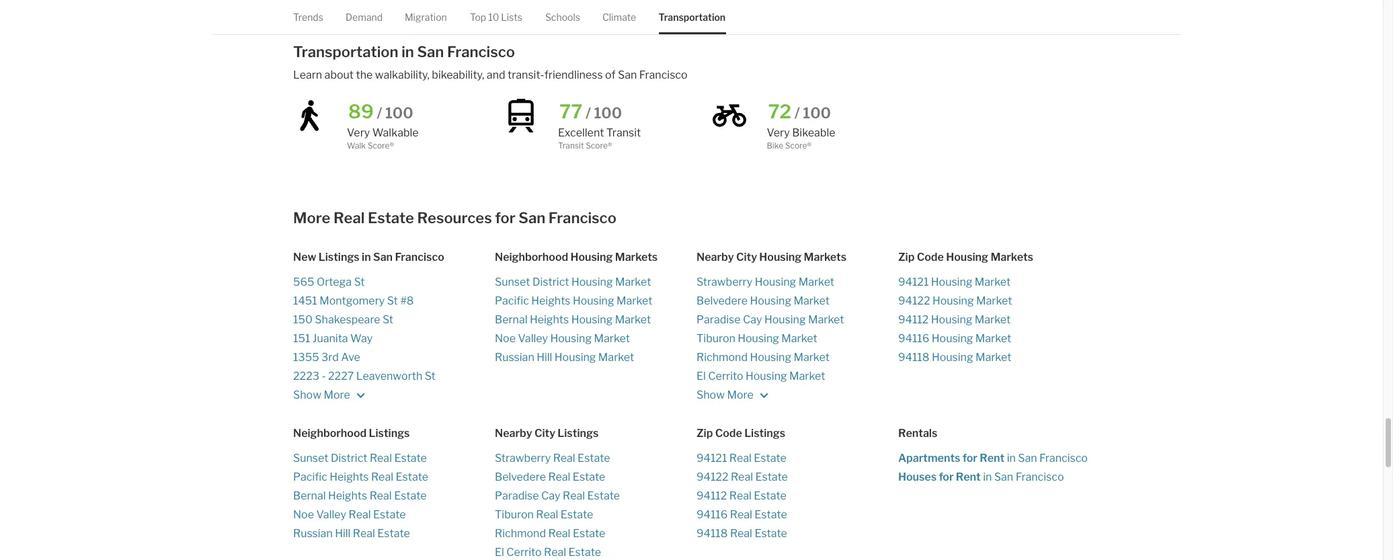 Task type: describe. For each thing, give the bounding box(es) containing it.
trends
[[293, 11, 324, 23]]

94122 housing market link
[[899, 292, 1101, 310]]

walkable
[[372, 127, 419, 139]]

m for cerrito
[[727, 388, 737, 401]]

climate link
[[603, 0, 637, 34]]

resources
[[417, 209, 492, 227]]

climate
[[603, 11, 637, 23]]

#8
[[400, 294, 414, 307]]

94118 housing market link
[[899, 348, 1101, 367]]

72 / 100
[[769, 100, 831, 123]]

tiburon housing market link
[[697, 329, 899, 348]]

noe valley housing market link
[[495, 329, 697, 348]]

market down 'paradise cay housing market' link
[[782, 332, 818, 345]]

sunset for sunset district real estate pacific heights real estate bernal heights real estate noe valley real estate russian hill real estate
[[293, 452, 329, 465]]

94112 real estate link
[[697, 487, 899, 506]]

show for 2223
[[293, 388, 322, 401]]

excellent
[[558, 127, 604, 139]]

shakespeare
[[315, 313, 380, 326]]

estate down the 94112 real estate link
[[755, 508, 788, 521]]

learn
[[293, 69, 322, 82]]

1 vertical spatial transit
[[558, 141, 584, 151]]

estate up "new listings in san francisco" "heading"
[[368, 209, 414, 227]]

russian hill housing market link
[[495, 348, 697, 367]]

estate down the "paradise cay real estate" link
[[561, 508, 593, 521]]

1 horizontal spatial for
[[939, 471, 954, 483]]

el for strawberry housing market belvedere housing market paradise cay housing market tiburon housing market richmond housing market el cerrito housing market
[[697, 370, 706, 382]]

565
[[293, 275, 315, 288]]

walk
[[347, 141, 366, 151]]

151 juanita way link
[[293, 329, 495, 348]]

st down 1355 3rd ave link
[[425, 370, 436, 382]]

richmond for housing
[[697, 351, 748, 364]]

heights down neighborhood listings
[[330, 471, 369, 483]]

demand
[[346, 11, 383, 23]]

bernal heights housing market link
[[495, 310, 697, 329]]

estate down 94122 real estate link
[[754, 489, 787, 502]]

77
[[560, 100, 583, 123]]

neighborhood listings
[[293, 427, 410, 440]]

pacific for pacific heights housing market
[[495, 294, 529, 307]]

lists
[[501, 11, 523, 23]]

apartments
[[899, 452, 961, 465]]

walkability,
[[375, 69, 430, 82]]

noe for noe valley real estate
[[293, 508, 314, 521]]

st up montgomery
[[354, 275, 365, 288]]

el for strawberry real estate belvedere real estate paradise cay real estate tiburon real estate richmond real estate el cerrito real estate
[[495, 546, 504, 559]]

houses
[[899, 471, 937, 483]]

top 10 lists link
[[470, 0, 523, 34]]

zip code housing markets
[[899, 251, 1034, 263]]

2 horizontal spatial for
[[963, 452, 978, 465]]

bernal for bernal heights housing market
[[495, 313, 528, 326]]

transportation in san francisco
[[293, 43, 515, 61]]

demand link
[[346, 0, 383, 34]]

zip for zip code listings
[[697, 427, 713, 440]]

strawberry real estate link
[[495, 449, 697, 468]]

94121 real estate 94122 real estate 94112 real estate 94116 real estate 94118 real estate
[[697, 452, 788, 540]]

94118 for 94121 housing market 94122 housing market 94112 housing market 94116 housing market 94118 housing market
[[899, 351, 930, 364]]

neighborhood for neighborhood housing markets
[[495, 251, 569, 263]]

cay for housing
[[743, 313, 763, 326]]

94121 housing market link
[[899, 273, 1101, 292]]

2223
[[293, 370, 320, 382]]

market down 94112 housing market link
[[976, 332, 1012, 345]]

ore for housing
[[737, 388, 754, 401]]

very for 89
[[347, 127, 370, 139]]

very for 72
[[767, 127, 790, 139]]

neighborhood housing markets
[[495, 251, 658, 263]]

94112 for 94112 real estate
[[697, 489, 727, 502]]

2227
[[328, 370, 354, 382]]

94121 real estate link
[[697, 449, 899, 468]]

noe valley real estate link
[[293, 506, 495, 524]]

m for -
[[324, 388, 334, 401]]

market down pacific heights housing market link at the bottom of the page
[[615, 313, 651, 326]]

tiburon for housing
[[697, 332, 736, 345]]

3rd
[[322, 351, 339, 364]]

montgomery
[[320, 294, 385, 307]]

transportation for transportation
[[659, 11, 726, 23]]

new
[[293, 251, 316, 263]]

77 / 100
[[560, 100, 622, 123]]

sunset district housing market pacific heights housing market bernal heights housing market noe valley housing market russian hill housing market
[[495, 275, 653, 364]]

new listings in san francisco heading
[[293, 250, 495, 265]]

100 for 77
[[594, 104, 622, 122]]

juanita
[[313, 332, 348, 345]]

bike
[[767, 141, 784, 151]]

tiburon real estate link
[[495, 506, 697, 524]]

heights down sunset district housing market link
[[532, 294, 571, 307]]

listings up '94121 real estate' link
[[745, 427, 786, 440]]

valley for housing
[[518, 332, 548, 345]]

94118 real estate link
[[697, 524, 899, 543]]

market up 94122 housing market link
[[975, 275, 1011, 288]]

market down noe valley housing market link
[[599, 351, 635, 364]]

estate down '94121 real estate' link
[[756, 471, 788, 483]]

sunset district housing market link
[[495, 273, 697, 292]]

94121 housing market 94122 housing market 94112 housing market 94116 housing market 94118 housing market
[[899, 275, 1013, 364]]

transportation for transportation in san francisco
[[293, 43, 399, 61]]

zip code listings
[[697, 427, 786, 440]]

bernal for bernal heights real estate
[[293, 489, 326, 502]]

nearby city housing markets heading
[[697, 250, 899, 265]]

2223 - 2227 leavenworth st link
[[293, 367, 495, 386]]

city for listings
[[535, 427, 556, 440]]

89 / 100
[[348, 100, 413, 123]]

very walkable walk score ®
[[347, 127, 419, 151]]

markets for zip code housing markets
[[991, 251, 1034, 263]]

94121 for 94121 housing market 94122 housing market 94112 housing market 94116 housing market 94118 housing market
[[899, 275, 929, 288]]

0 vertical spatial rent
[[980, 452, 1005, 465]]

heights down pacific heights housing market link at the bottom of the page
[[530, 313, 569, 326]]

top 10 lists
[[470, 11, 523, 23]]

market up pacific heights housing market link at the bottom of the page
[[616, 275, 651, 288]]

market down strawberry housing market link
[[794, 294, 830, 307]]

in inside "new listings in san francisco" "heading"
[[362, 251, 371, 263]]

nearby city housing markets
[[697, 251, 847, 263]]

10
[[489, 11, 499, 23]]

district for housing
[[533, 275, 569, 288]]

72
[[769, 100, 792, 123]]

richmond for real
[[495, 527, 546, 540]]

listings inside 'heading'
[[558, 427, 599, 440]]

st down 1451 montgomery st #8 link
[[383, 313, 394, 326]]

paradise cay housing market link
[[697, 310, 899, 329]]

cerrito for housing
[[709, 370, 744, 382]]

150 shakespeare st link
[[293, 310, 495, 329]]

transportation link
[[659, 0, 726, 34]]

market down sunset district housing market link
[[617, 294, 653, 307]]

very bikeable bike score ®
[[767, 127, 836, 151]]

bernal heights real estate link
[[293, 487, 495, 506]]

el cerrito housing market link
[[697, 367, 899, 386]]

san inside "heading"
[[373, 251, 393, 263]]

94116 real estate link
[[697, 506, 899, 524]]

nearby city listings
[[495, 427, 599, 440]]

94112 for 94112 housing market
[[899, 313, 929, 326]]

94116 housing market link
[[899, 329, 1101, 348]]

89
[[348, 100, 374, 123]]

market up 'belvedere housing market' link
[[799, 275, 835, 288]]

show m ore for cerrito
[[697, 388, 756, 401]]

cerrito for real
[[507, 546, 542, 559]]

® for 89
[[390, 141, 394, 151]]

94112 housing market link
[[899, 310, 1101, 329]]

russian for sunset district housing market pacific heights housing market bernal heights housing market noe valley housing market russian hill housing market
[[495, 351, 535, 364]]

schools link
[[546, 0, 581, 34]]

0 vertical spatial transit
[[607, 127, 641, 139]]

belvedere real estate link
[[495, 468, 697, 487]]

neighborhood listings heading
[[293, 426, 495, 441]]

listings up "sunset district real estate" link
[[369, 427, 410, 440]]

ortega
[[317, 275, 352, 288]]

market down tiburon housing market link
[[794, 351, 830, 364]]

about
[[325, 69, 354, 82]]

code for housing
[[917, 251, 944, 263]]

94121 for 94121 real estate 94122 real estate 94112 real estate 94116 real estate 94118 real estate
[[697, 452, 727, 465]]

cay for real
[[542, 489, 561, 502]]

market down 94122 housing market link
[[975, 313, 1011, 326]]

rentals heading
[[899, 426, 1101, 441]]

paradise cay real estate link
[[495, 487, 697, 506]]

migration link
[[405, 0, 447, 34]]

code for listings
[[716, 427, 743, 440]]

estate down 94116 real estate "link"
[[755, 527, 788, 540]]

565 ortega st 1451 montgomery st #8 150 shakespeare st 151 juanita way 1355 3rd ave 2223 - 2227 leavenworth st
[[293, 275, 436, 382]]

® for 77
[[608, 141, 613, 151]]



Task type: vqa. For each thing, say whether or not it's contained in the screenshot.
Price
no



Task type: locate. For each thing, give the bounding box(es) containing it.
1 horizontal spatial cerrito
[[709, 370, 744, 382]]

1 markets from the left
[[615, 251, 658, 263]]

show up zip code listings
[[697, 388, 725, 401]]

® down walkable
[[390, 141, 394, 151]]

rent down rentals heading
[[980, 452, 1005, 465]]

valley for real
[[316, 508, 346, 521]]

rentals
[[899, 427, 938, 440]]

sunset inside sunset district real estate pacific heights real estate bernal heights real estate noe valley real estate russian hill real estate
[[293, 452, 329, 465]]

score
[[368, 141, 390, 151], [586, 141, 608, 151], [786, 141, 808, 151]]

1 vertical spatial sunset
[[293, 452, 329, 465]]

show m ore for -
[[293, 388, 353, 401]]

1 show m ore from the left
[[293, 388, 353, 401]]

listings up ortega
[[319, 251, 360, 263]]

strawberry housing market belvedere housing market paradise cay housing market tiburon housing market richmond housing market el cerrito housing market
[[697, 275, 845, 382]]

94121 down zip code housing markets
[[899, 275, 929, 288]]

russian inside sunset district real estate pacific heights real estate bernal heights real estate noe valley real estate russian hill real estate
[[293, 527, 333, 540]]

transit
[[607, 127, 641, 139], [558, 141, 584, 151]]

show for el
[[697, 388, 725, 401]]

0 horizontal spatial transportation
[[293, 43, 399, 61]]

markets for nearby city housing markets
[[804, 251, 847, 263]]

94122 inside the 94121 real estate 94122 real estate 94112 real estate 94116 real estate 94118 real estate
[[697, 471, 729, 483]]

score inside excellent transit transit score ®
[[586, 141, 608, 151]]

hill for housing
[[537, 351, 553, 364]]

1355
[[293, 351, 319, 364]]

strawberry inside strawberry housing market belvedere housing market paradise cay housing market tiburon housing market richmond housing market el cerrito housing market
[[697, 275, 753, 288]]

1 horizontal spatial hill
[[537, 351, 553, 364]]

market
[[616, 275, 651, 288], [799, 275, 835, 288], [975, 275, 1011, 288], [617, 294, 653, 307], [794, 294, 830, 307], [977, 294, 1013, 307], [615, 313, 651, 326], [809, 313, 845, 326], [975, 313, 1011, 326], [594, 332, 630, 345], [782, 332, 818, 345], [976, 332, 1012, 345], [599, 351, 635, 364], [794, 351, 830, 364], [976, 351, 1012, 364], [790, 370, 826, 382]]

94116 for 94116 real estate
[[697, 508, 728, 521]]

score for 77
[[586, 141, 608, 151]]

1 horizontal spatial 94118
[[899, 351, 930, 364]]

2 / from the left
[[586, 104, 591, 122]]

0 vertical spatial code
[[917, 251, 944, 263]]

0 vertical spatial bernal
[[495, 313, 528, 326]]

cay
[[743, 313, 763, 326], [542, 489, 561, 502]]

strawberry real estate belvedere real estate paradise cay real estate tiburon real estate richmond real estate el cerrito real estate
[[495, 452, 620, 559]]

strawberry for housing
[[697, 275, 753, 288]]

0 horizontal spatial for
[[495, 209, 516, 227]]

0 horizontal spatial russian
[[293, 527, 333, 540]]

ore down 2227
[[334, 388, 350, 401]]

transit down 77 / 100
[[607, 127, 641, 139]]

show down 2223
[[293, 388, 322, 401]]

2 100 from the left
[[594, 104, 622, 122]]

1 vertical spatial 94118
[[697, 527, 728, 540]]

top
[[470, 11, 487, 23]]

noe inside sunset district housing market pacific heights housing market bernal heights housing market noe valley housing market russian hill housing market
[[495, 332, 516, 345]]

st
[[354, 275, 365, 288], [387, 294, 398, 307], [383, 313, 394, 326], [425, 370, 436, 382]]

russian for sunset district real estate pacific heights real estate bernal heights real estate noe valley real estate russian hill real estate
[[293, 527, 333, 540]]

code
[[917, 251, 944, 263], [716, 427, 743, 440]]

0 vertical spatial russian
[[495, 351, 535, 364]]

leavenworth
[[356, 370, 423, 382]]

pacific inside sunset district housing market pacific heights housing market bernal heights housing market noe valley housing market russian hill housing market
[[495, 294, 529, 307]]

cerrito inside strawberry housing market belvedere housing market paradise cay housing market tiburon housing market richmond housing market el cerrito housing market
[[709, 370, 744, 382]]

russian hill real estate link
[[293, 524, 495, 543]]

0 vertical spatial cerrito
[[709, 370, 744, 382]]

2 horizontal spatial ®
[[808, 141, 812, 151]]

94122
[[899, 294, 931, 307], [697, 471, 729, 483]]

transit down "excellent"
[[558, 141, 584, 151]]

tiburon for real
[[495, 508, 534, 521]]

show m ore down -
[[293, 388, 353, 401]]

94116 inside the 94121 real estate 94122 real estate 94112 real estate 94116 real estate 94118 real estate
[[697, 508, 728, 521]]

market down 94116 housing market "link"
[[976, 351, 1012, 364]]

100 inside 72 / 100
[[803, 104, 831, 122]]

listings inside "heading"
[[319, 251, 360, 263]]

0 vertical spatial paradise
[[697, 313, 741, 326]]

94122 inside 94121 housing market 94122 housing market 94112 housing market 94116 housing market 94118 housing market
[[899, 294, 931, 307]]

1 horizontal spatial nearby
[[697, 251, 734, 263]]

0 horizontal spatial bernal
[[293, 489, 326, 502]]

/ inside 89 / 100
[[377, 104, 382, 122]]

estate down "sunset district real estate" link
[[396, 471, 428, 483]]

cerrito
[[709, 370, 744, 382], [507, 546, 542, 559]]

m up zip code listings
[[727, 388, 737, 401]]

1 vertical spatial for
[[963, 452, 978, 465]]

markets up strawberry housing market link
[[804, 251, 847, 263]]

very
[[347, 127, 370, 139], [767, 127, 790, 139]]

way
[[351, 332, 373, 345]]

0 horizontal spatial district
[[331, 452, 368, 465]]

® down 77 / 100
[[608, 141, 613, 151]]

3 markets from the left
[[991, 251, 1034, 263]]

score inside very walkable walk score ®
[[368, 141, 390, 151]]

0 vertical spatial 94122
[[899, 294, 931, 307]]

nearby inside heading
[[697, 251, 734, 263]]

1 horizontal spatial /
[[586, 104, 591, 122]]

0 horizontal spatial noe
[[293, 508, 314, 521]]

0 horizontal spatial strawberry
[[495, 452, 551, 465]]

zip
[[899, 251, 915, 263], [697, 427, 713, 440]]

0 horizontal spatial score
[[368, 141, 390, 151]]

0 vertical spatial neighborhood
[[495, 251, 569, 263]]

neighborhood housing markets heading
[[495, 250, 697, 265]]

150
[[293, 313, 313, 326]]

1 horizontal spatial transportation
[[659, 11, 726, 23]]

sunset for sunset district housing market pacific heights housing market bernal heights housing market noe valley housing market russian hill housing market
[[495, 275, 530, 288]]

valley down the bernal heights real estate link
[[316, 508, 346, 521]]

noe inside sunset district real estate pacific heights real estate bernal heights real estate noe valley real estate russian hill real estate
[[293, 508, 314, 521]]

listings
[[319, 251, 360, 263], [369, 427, 410, 440], [558, 427, 599, 440], [745, 427, 786, 440]]

/ inside 72 / 100
[[795, 104, 800, 122]]

0 horizontal spatial paradise
[[495, 489, 539, 502]]

0 horizontal spatial ®
[[390, 141, 394, 151]]

94121
[[899, 275, 929, 288], [697, 452, 727, 465]]

district down neighborhood listings
[[331, 452, 368, 465]]

strawberry down nearby city housing markets
[[697, 275, 753, 288]]

1 vertical spatial rent
[[957, 471, 981, 483]]

richmond inside strawberry real estate belvedere real estate paradise cay real estate tiburon real estate richmond real estate el cerrito real estate
[[495, 527, 546, 540]]

0 horizontal spatial tiburon
[[495, 508, 534, 521]]

el inside strawberry housing market belvedere housing market paradise cay housing market tiburon housing market richmond housing market el cerrito housing market
[[697, 370, 706, 382]]

neighborhood inside neighborhood housing markets 'heading'
[[495, 251, 569, 263]]

0 vertical spatial pacific
[[495, 294, 529, 307]]

neighborhood inside neighborhood listings heading
[[293, 427, 367, 440]]

bernal inside sunset district housing market pacific heights housing market bernal heights housing market noe valley housing market russian hill housing market
[[495, 313, 528, 326]]

very inside very walkable walk score ®
[[347, 127, 370, 139]]

transit-
[[508, 69, 545, 82]]

1 show from the left
[[293, 388, 322, 401]]

for down apartments
[[939, 471, 954, 483]]

listings up strawberry real estate link
[[558, 427, 599, 440]]

richmond housing market link
[[697, 348, 899, 367]]

hill inside sunset district housing market pacific heights housing market bernal heights housing market noe valley housing market russian hill housing market
[[537, 351, 553, 364]]

noe for noe valley housing market
[[495, 332, 516, 345]]

pacific heights housing market link
[[495, 292, 697, 310]]

94116 for 94116 housing market
[[899, 332, 930, 345]]

1 horizontal spatial paradise
[[697, 313, 741, 326]]

city inside heading
[[737, 251, 758, 263]]

city up strawberry real estate link
[[535, 427, 556, 440]]

0 vertical spatial tiburon
[[697, 332, 736, 345]]

markets up 94121 housing market link on the right of the page
[[991, 251, 1034, 263]]

1 horizontal spatial noe
[[495, 332, 516, 345]]

heights
[[532, 294, 571, 307], [530, 313, 569, 326], [330, 471, 369, 483], [328, 489, 367, 502]]

nearby city listings heading
[[495, 426, 697, 441]]

100 for 72
[[803, 104, 831, 122]]

rent down apartments
[[957, 471, 981, 483]]

3 ® from the left
[[808, 141, 812, 151]]

0 horizontal spatial city
[[535, 427, 556, 440]]

sunset district real estate link
[[293, 449, 495, 468]]

in
[[402, 43, 414, 61], [362, 251, 371, 263], [1007, 452, 1016, 465], [984, 471, 993, 483]]

1 horizontal spatial neighborhood
[[495, 251, 569, 263]]

richmond real estate link
[[495, 524, 697, 543]]

0 horizontal spatial ore
[[334, 388, 350, 401]]

2 very from the left
[[767, 127, 790, 139]]

/ for 77
[[586, 104, 591, 122]]

1 vertical spatial neighborhood
[[293, 427, 367, 440]]

3 / from the left
[[795, 104, 800, 122]]

1 horizontal spatial very
[[767, 127, 790, 139]]

1 score from the left
[[368, 141, 390, 151]]

/ inside 77 / 100
[[586, 104, 591, 122]]

cerrito inside strawberry real estate belvedere real estate paradise cay real estate tiburon real estate richmond real estate el cerrito real estate
[[507, 546, 542, 559]]

friendliness
[[545, 69, 603, 82]]

belvedere inside strawberry housing market belvedere housing market paradise cay housing market tiburon housing market richmond housing market el cerrito housing market
[[697, 294, 748, 307]]

1 vertical spatial city
[[535, 427, 556, 440]]

0 horizontal spatial 100
[[385, 104, 413, 122]]

score right bike
[[786, 141, 808, 151]]

94121 down zip code listings
[[697, 452, 727, 465]]

valley down bernal heights housing market "link"
[[518, 332, 548, 345]]

0 horizontal spatial pacific
[[293, 471, 328, 483]]

® inside excellent transit transit score ®
[[608, 141, 613, 151]]

real
[[334, 209, 365, 227], [370, 452, 392, 465], [553, 452, 576, 465], [730, 452, 752, 465], [371, 471, 394, 483], [549, 471, 571, 483], [731, 471, 753, 483], [370, 489, 392, 502], [563, 489, 585, 502], [730, 489, 752, 502], [349, 508, 371, 521], [536, 508, 559, 521], [730, 508, 753, 521], [353, 527, 375, 540], [549, 527, 571, 540], [731, 527, 753, 540], [544, 546, 566, 559]]

1 vertical spatial zip
[[697, 427, 713, 440]]

94121 inside 94121 housing market 94122 housing market 94112 housing market 94116 housing market 94118 housing market
[[899, 275, 929, 288]]

0 horizontal spatial cay
[[542, 489, 561, 502]]

cay inside strawberry real estate belvedere real estate paradise cay real estate tiburon real estate richmond real estate el cerrito real estate
[[542, 489, 561, 502]]

very inside 'very bikeable bike score ®'
[[767, 127, 790, 139]]

94118 for 94121 real estate 94122 real estate 94112 real estate 94116 real estate 94118 real estate
[[697, 527, 728, 540]]

zip code listings heading
[[697, 426, 899, 441]]

el inside strawberry real estate belvedere real estate paradise cay real estate tiburon real estate richmond real estate el cerrito real estate
[[495, 546, 504, 559]]

city up strawberry housing market link
[[737, 251, 758, 263]]

2 markets from the left
[[804, 251, 847, 263]]

of
[[605, 69, 616, 82]]

neighborhood for neighborhood listings
[[293, 427, 367, 440]]

district down neighborhood housing markets
[[533, 275, 569, 288]]

565 ortega st link
[[293, 273, 495, 292]]

0 horizontal spatial el
[[495, 546, 504, 559]]

® inside 'very bikeable bike score ®'
[[808, 141, 812, 151]]

ore for 2227
[[334, 388, 350, 401]]

russian
[[495, 351, 535, 364], [293, 527, 333, 540]]

3 score from the left
[[786, 141, 808, 151]]

1 horizontal spatial ®
[[608, 141, 613, 151]]

2 show from the left
[[697, 388, 725, 401]]

district for real
[[331, 452, 368, 465]]

0 horizontal spatial transit
[[558, 141, 584, 151]]

strawberry inside strawberry real estate belvedere real estate paradise cay real estate tiburon real estate richmond real estate el cerrito real estate
[[495, 452, 551, 465]]

94122 for 94122 real estate
[[697, 471, 729, 483]]

hill for real
[[335, 527, 351, 540]]

bikeable
[[793, 127, 836, 139]]

paradise inside strawberry real estate belvedere real estate paradise cay real estate tiburon real estate richmond real estate el cerrito real estate
[[495, 489, 539, 502]]

0 vertical spatial district
[[533, 275, 569, 288]]

1 horizontal spatial russian
[[495, 351, 535, 364]]

strawberry
[[697, 275, 753, 288], [495, 452, 551, 465]]

nearby
[[697, 251, 734, 263], [495, 427, 532, 440]]

housing inside 'heading'
[[571, 251, 613, 263]]

belvedere
[[697, 294, 748, 307], [495, 471, 546, 483]]

2 ® from the left
[[608, 141, 613, 151]]

0 horizontal spatial show
[[293, 388, 322, 401]]

m down -
[[324, 388, 334, 401]]

valley inside sunset district real estate pacific heights real estate bernal heights real estate noe valley real estate russian hill real estate
[[316, 508, 346, 521]]

score for 72
[[786, 141, 808, 151]]

nearby for nearby city listings
[[495, 427, 532, 440]]

0 vertical spatial 94121
[[899, 275, 929, 288]]

0 vertical spatial transportation
[[659, 11, 726, 23]]

0 horizontal spatial cerrito
[[507, 546, 542, 559]]

3 100 from the left
[[803, 104, 831, 122]]

1 very from the left
[[347, 127, 370, 139]]

2 ore from the left
[[737, 388, 754, 401]]

estate down pacific heights real estate link
[[394, 489, 427, 502]]

score down walkable
[[368, 141, 390, 151]]

hill inside sunset district real estate pacific heights real estate bernal heights real estate noe valley real estate russian hill real estate
[[335, 527, 351, 540]]

0 horizontal spatial 94116
[[697, 508, 728, 521]]

city inside 'heading'
[[535, 427, 556, 440]]

estate down "noe valley real estate" link
[[378, 527, 410, 540]]

1 horizontal spatial district
[[533, 275, 569, 288]]

for down rentals heading
[[963, 452, 978, 465]]

belvedere housing market link
[[697, 292, 899, 310]]

score for 89
[[368, 141, 390, 151]]

/ right 89
[[377, 104, 382, 122]]

estate up el cerrito real estate link
[[573, 527, 606, 540]]

1 vertical spatial 94116
[[697, 508, 728, 521]]

2 m from the left
[[727, 388, 737, 401]]

show
[[293, 388, 322, 401], [697, 388, 725, 401]]

pacific for pacific heights real estate
[[293, 471, 328, 483]]

paradise for housing
[[697, 313, 741, 326]]

show m ore
[[293, 388, 353, 401], [697, 388, 756, 401]]

0 vertical spatial for
[[495, 209, 516, 227]]

st left #8
[[387, 294, 398, 307]]

migration
[[405, 11, 447, 23]]

paradise inside strawberry housing market belvedere housing market paradise cay housing market tiburon housing market richmond housing market el cerrito housing market
[[697, 313, 741, 326]]

cay down the belvedere real estate link
[[542, 489, 561, 502]]

richmond inside strawberry housing market belvedere housing market paradise cay housing market tiburon housing market richmond housing market el cerrito housing market
[[697, 351, 748, 364]]

0 horizontal spatial richmond
[[495, 527, 546, 540]]

94122 for 94122 housing market
[[899, 294, 931, 307]]

1 vertical spatial transportation
[[293, 43, 399, 61]]

russian inside sunset district housing market pacific heights housing market bernal heights housing market noe valley housing market russian hill housing market
[[495, 351, 535, 364]]

100 up bikeable
[[803, 104, 831, 122]]

hill down "noe valley real estate" link
[[335, 527, 351, 540]]

tiburon inside strawberry real estate belvedere real estate paradise cay real estate tiburon real estate richmond real estate el cerrito real estate
[[495, 508, 534, 521]]

new listings in san francisco
[[293, 251, 445, 263]]

1 horizontal spatial belvedere
[[697, 294, 748, 307]]

belvedere inside strawberry real estate belvedere real estate paradise cay real estate tiburon real estate richmond real estate el cerrito real estate
[[495, 471, 546, 483]]

1 vertical spatial tiburon
[[495, 508, 534, 521]]

/ right "77"
[[586, 104, 591, 122]]

100 for 89
[[385, 104, 413, 122]]

® down bikeable
[[808, 141, 812, 151]]

0 horizontal spatial show m ore
[[293, 388, 353, 401]]

bernal inside sunset district real estate pacific heights real estate bernal heights real estate noe valley real estate russian hill real estate
[[293, 489, 326, 502]]

1 m from the left
[[324, 388, 334, 401]]

nearby for nearby city housing markets
[[697, 251, 734, 263]]

excellent transit transit score ®
[[558, 127, 641, 151]]

sunset inside sunset district housing market pacific heights housing market bernal heights housing market noe valley housing market russian hill housing market
[[495, 275, 530, 288]]

100 up excellent transit transit score ®
[[594, 104, 622, 122]]

estate down strawberry real estate link
[[573, 471, 606, 483]]

1 / from the left
[[377, 104, 382, 122]]

0 horizontal spatial sunset
[[293, 452, 329, 465]]

trends link
[[293, 0, 324, 34]]

el cerrito real estate link
[[495, 543, 697, 560]]

2 show m ore from the left
[[697, 388, 756, 401]]

1 vertical spatial bernal
[[293, 489, 326, 502]]

nearby inside 'heading'
[[495, 427, 532, 440]]

1 horizontal spatial ore
[[737, 388, 754, 401]]

tiburon inside strawberry housing market belvedere housing market paradise cay housing market tiburon housing market richmond housing market el cerrito housing market
[[697, 332, 736, 345]]

0 horizontal spatial /
[[377, 104, 382, 122]]

100 inside 89 / 100
[[385, 104, 413, 122]]

0 vertical spatial richmond
[[697, 351, 748, 364]]

valley inside sunset district housing market pacific heights housing market bernal heights housing market noe valley housing market russian hill housing market
[[518, 332, 548, 345]]

sunset
[[495, 275, 530, 288], [293, 452, 329, 465]]

bikeability,
[[432, 69, 485, 82]]

1 ore from the left
[[334, 388, 350, 401]]

0 horizontal spatial nearby
[[495, 427, 532, 440]]

1 100 from the left
[[385, 104, 413, 122]]

apartments for rent in san francisco houses for rent in san francisco
[[899, 452, 1088, 483]]

very up walk
[[347, 127, 370, 139]]

markets inside 'heading'
[[615, 251, 658, 263]]

estate up pacific heights real estate link
[[394, 452, 427, 465]]

zip for zip code housing markets
[[899, 251, 915, 263]]

market down 'belvedere housing market' link
[[809, 313, 845, 326]]

0 horizontal spatial 94118
[[697, 527, 728, 540]]

pacific
[[495, 294, 529, 307], [293, 471, 328, 483]]

score down "excellent"
[[586, 141, 608, 151]]

strawberry down nearby city listings
[[495, 452, 551, 465]]

94118 inside the 94121 real estate 94122 real estate 94112 real estate 94116 real estate 94118 real estate
[[697, 527, 728, 540]]

1 vertical spatial nearby
[[495, 427, 532, 440]]

the
[[356, 69, 373, 82]]

1 vertical spatial el
[[495, 546, 504, 559]]

94116 inside 94121 housing market 94122 housing market 94112 housing market 94116 housing market 94118 housing market
[[899, 332, 930, 345]]

1 horizontal spatial tiburon
[[697, 332, 736, 345]]

100 up walkable
[[385, 104, 413, 122]]

francisco inside "new listings in san francisco" "heading"
[[395, 251, 445, 263]]

pacific inside sunset district real estate pacific heights real estate bernal heights real estate noe valley real estate russian hill real estate
[[293, 471, 328, 483]]

bernal
[[495, 313, 528, 326], [293, 489, 326, 502]]

and
[[487, 69, 506, 82]]

cay down 'belvedere housing market' link
[[743, 313, 763, 326]]

belvedere for real
[[495, 471, 546, 483]]

market down richmond housing market link
[[790, 370, 826, 382]]

2 horizontal spatial markets
[[991, 251, 1034, 263]]

district inside sunset district housing market pacific heights housing market bernal heights housing market noe valley housing market russian hill housing market
[[533, 275, 569, 288]]

district inside sunset district real estate pacific heights real estate bernal heights real estate noe valley real estate russian hill real estate
[[331, 452, 368, 465]]

94112 inside the 94121 real estate 94122 real estate 94112 real estate 94116 real estate 94118 real estate
[[697, 489, 727, 502]]

1 horizontal spatial 94112
[[899, 313, 929, 326]]

for right resources
[[495, 209, 516, 227]]

belvedere down nearby city listings
[[495, 471, 546, 483]]

market down bernal heights housing market "link"
[[594, 332, 630, 345]]

city for housing
[[737, 251, 758, 263]]

1 vertical spatial russian
[[293, 527, 333, 540]]

1 horizontal spatial city
[[737, 251, 758, 263]]

1451
[[293, 294, 317, 307]]

valley
[[518, 332, 548, 345], [316, 508, 346, 521]]

show m ore up zip code listings
[[697, 388, 756, 401]]

1 vertical spatial hill
[[335, 527, 351, 540]]

zip code housing markets heading
[[899, 250, 1101, 265]]

markets up sunset district housing market link
[[615, 251, 658, 263]]

very up bike
[[767, 127, 790, 139]]

m
[[324, 388, 334, 401], [727, 388, 737, 401]]

1 horizontal spatial 94116
[[899, 332, 930, 345]]

151
[[293, 332, 310, 345]]

more
[[293, 209, 331, 227]]

® inside very walkable walk score ®
[[390, 141, 394, 151]]

2 score from the left
[[586, 141, 608, 151]]

estate up 94122 real estate link
[[754, 452, 787, 465]]

transportation
[[659, 11, 726, 23], [293, 43, 399, 61]]

ave
[[341, 351, 360, 364]]

cay inside strawberry housing market belvedere housing market paradise cay housing market tiburon housing market richmond housing market el cerrito housing market
[[743, 313, 763, 326]]

1 vertical spatial valley
[[316, 508, 346, 521]]

belvedere down nearby city housing markets
[[697, 294, 748, 307]]

0 horizontal spatial belvedere
[[495, 471, 546, 483]]

estate down the bernal heights real estate link
[[373, 508, 406, 521]]

hill down noe valley housing market link
[[537, 351, 553, 364]]

2 vertical spatial for
[[939, 471, 954, 483]]

® for 72
[[808, 141, 812, 151]]

1 vertical spatial paradise
[[495, 489, 539, 502]]

1 horizontal spatial 94121
[[899, 275, 929, 288]]

belvedere for housing
[[697, 294, 748, 307]]

1 vertical spatial district
[[331, 452, 368, 465]]

0 horizontal spatial code
[[716, 427, 743, 440]]

0 horizontal spatial 94112
[[697, 489, 727, 502]]

/ for 72
[[795, 104, 800, 122]]

/ right 72
[[795, 104, 800, 122]]

market down 94121 housing market link on the right of the page
[[977, 294, 1013, 307]]

paradise for real
[[495, 489, 539, 502]]

schools
[[546, 11, 581, 23]]

ore up zip code listings
[[737, 388, 754, 401]]

1 vertical spatial pacific
[[293, 471, 328, 483]]

94121 inside the 94121 real estate 94122 real estate 94112 real estate 94116 real estate 94118 real estate
[[697, 452, 727, 465]]

rent
[[980, 452, 1005, 465], [957, 471, 981, 483]]

0 vertical spatial nearby
[[697, 251, 734, 263]]

/ for 89
[[377, 104, 382, 122]]

estate down richmond real estate link
[[569, 546, 601, 559]]

100 inside 77 / 100
[[594, 104, 622, 122]]

sunset district real estate pacific heights real estate bernal heights real estate noe valley real estate russian hill real estate
[[293, 452, 428, 540]]

0 vertical spatial 94112
[[899, 313, 929, 326]]

1 horizontal spatial richmond
[[697, 351, 748, 364]]

94118 inside 94121 housing market 94122 housing market 94112 housing market 94116 housing market 94118 housing market
[[899, 351, 930, 364]]

1 ® from the left
[[390, 141, 394, 151]]

2 horizontal spatial /
[[795, 104, 800, 122]]

1 horizontal spatial show m ore
[[697, 388, 756, 401]]

estate down the belvedere real estate link
[[588, 489, 620, 502]]

score inside 'very bikeable bike score ®'
[[786, 141, 808, 151]]

heights down pacific heights real estate link
[[328, 489, 367, 502]]

estate up the belvedere real estate link
[[578, 452, 611, 465]]

0 vertical spatial city
[[737, 251, 758, 263]]

pacific heights real estate link
[[293, 468, 495, 487]]

1 horizontal spatial m
[[727, 388, 737, 401]]

strawberry for real
[[495, 452, 551, 465]]

2 horizontal spatial score
[[786, 141, 808, 151]]

94112 inside 94121 housing market 94122 housing market 94112 housing market 94116 housing market 94118 housing market
[[899, 313, 929, 326]]

2 horizontal spatial 100
[[803, 104, 831, 122]]

more real estate resources for san francisco
[[293, 209, 617, 227]]



